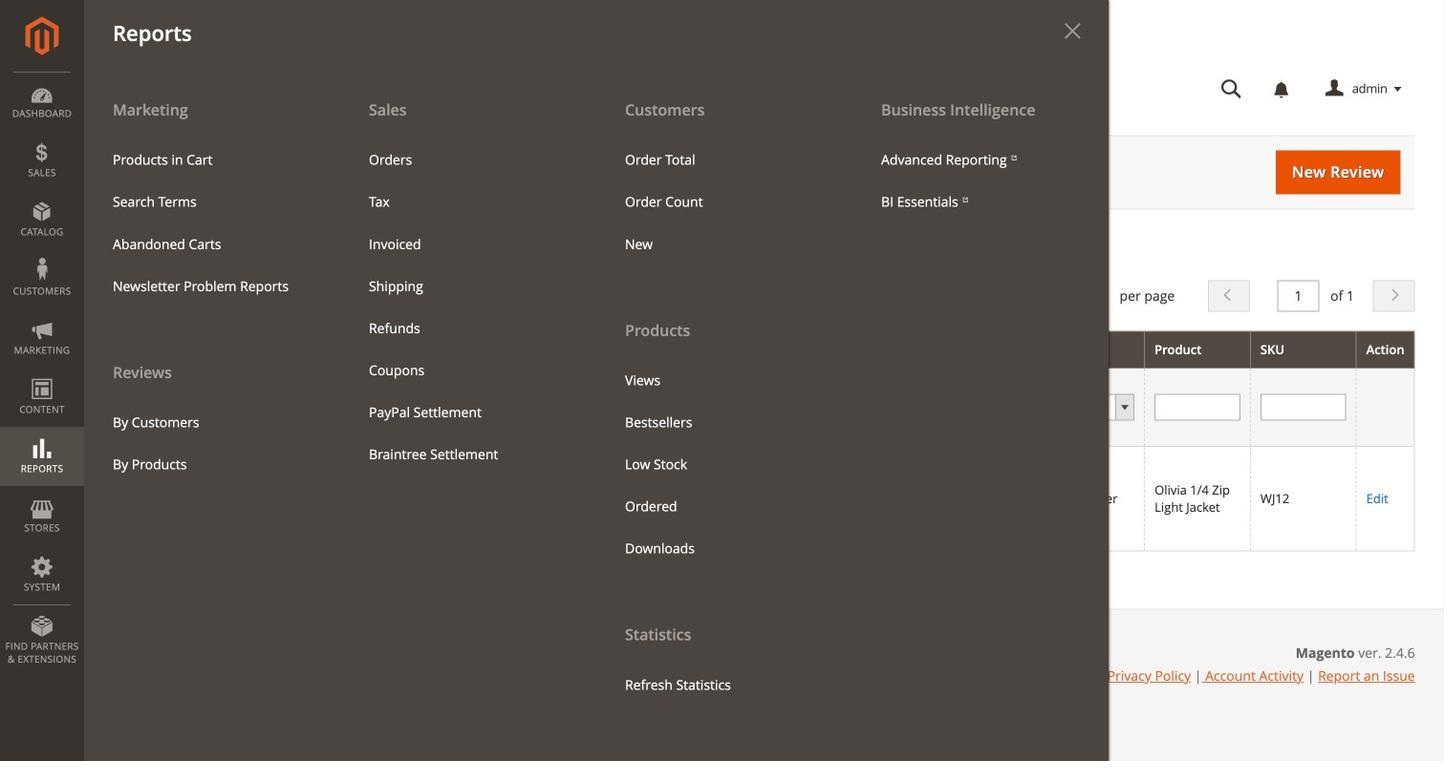 Task type: vqa. For each thing, say whether or not it's contained in the screenshot.
tab list
no



Task type: locate. For each thing, give the bounding box(es) containing it.
magento admin panel image
[[25, 16, 59, 55]]

None text field
[[542, 394, 642, 421], [662, 394, 756, 421], [776, 394, 925, 421], [1155, 394, 1241, 421], [542, 394, 642, 421], [662, 394, 756, 421], [776, 394, 925, 421], [1155, 394, 1241, 421]]

None text field
[[1277, 280, 1320, 312], [200, 394, 286, 421], [1261, 394, 1346, 421], [1277, 280, 1320, 312], [200, 394, 286, 421], [1261, 394, 1346, 421]]

menu
[[84, 88, 1109, 762], [84, 88, 340, 486], [596, 88, 853, 707], [98, 139, 326, 308], [355, 139, 582, 476], [611, 139, 838, 266], [867, 139, 1094, 223], [611, 360, 838, 570], [98, 402, 326, 486]]

menu bar
[[0, 0, 1109, 762]]

From text field
[[306, 379, 433, 405]]

To text field
[[306, 410, 433, 437]]



